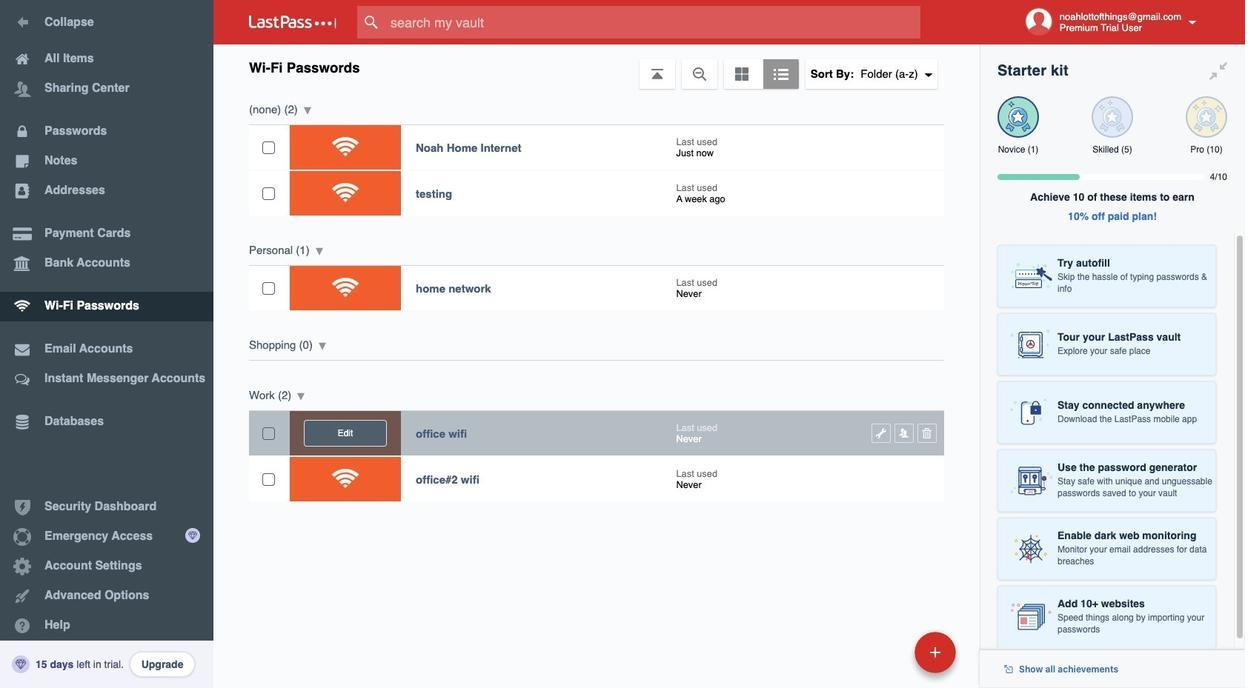 Task type: locate. For each thing, give the bounding box(es) containing it.
vault options navigation
[[214, 44, 980, 89]]

new item element
[[813, 632, 962, 674]]

search my vault text field
[[357, 6, 950, 39]]

lastpass image
[[249, 16, 337, 29]]



Task type: describe. For each thing, give the bounding box(es) containing it.
main navigation navigation
[[0, 0, 214, 689]]

new item navigation
[[813, 628, 965, 689]]

Search search field
[[357, 6, 950, 39]]



